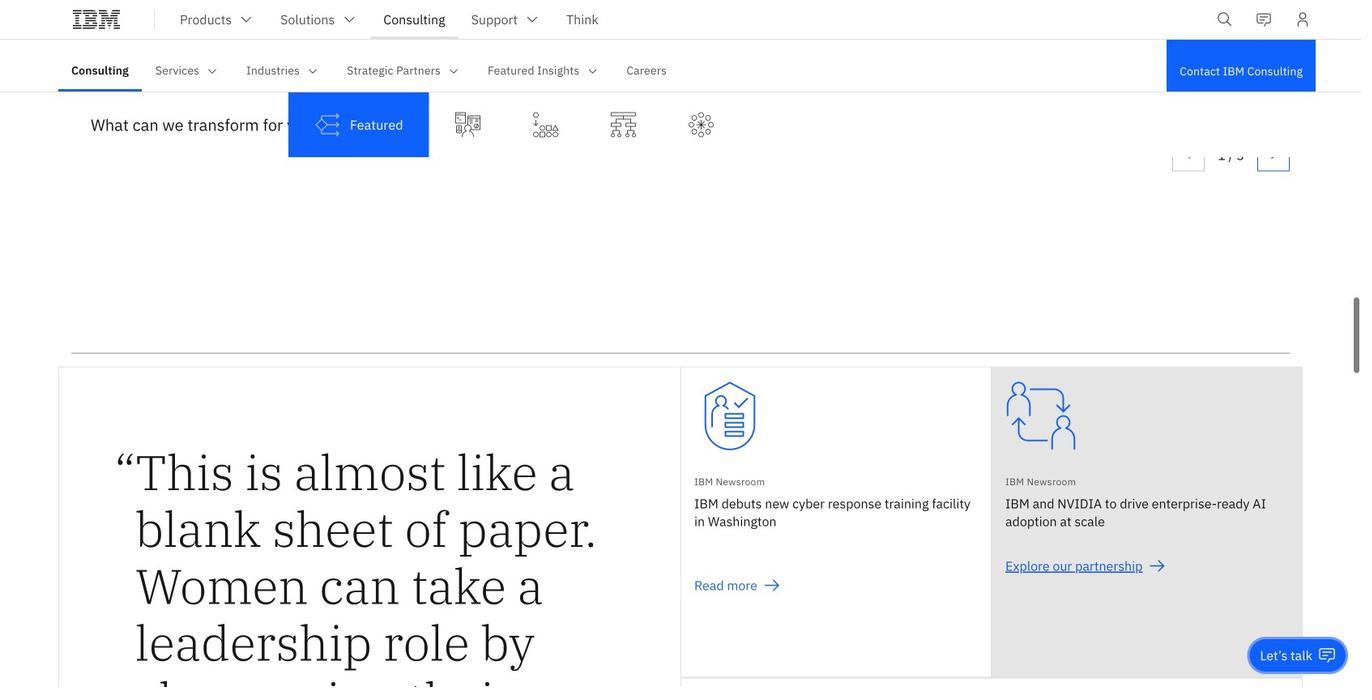 Task type: describe. For each thing, give the bounding box(es) containing it.
let's talk element
[[1261, 647, 1313, 665]]



Task type: vqa. For each thing, say whether or not it's contained in the screenshot.
Let's talk element
yes



